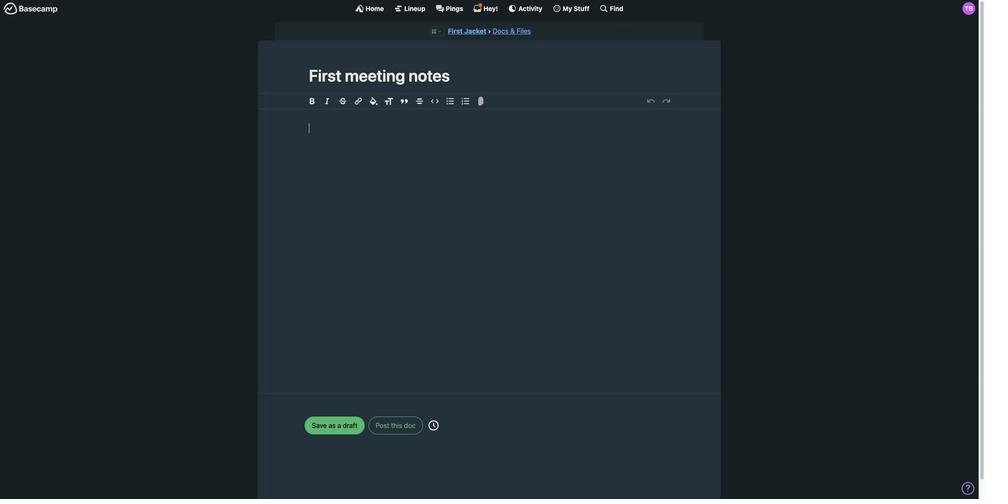 Task type: vqa. For each thing, say whether or not it's contained in the screenshot.
Pings
yes



Task type: describe. For each thing, give the bounding box(es) containing it.
post this doc
[[376, 422, 416, 430]]

find
[[610, 4, 623, 12]]

find button
[[600, 4, 623, 13]]

activity
[[518, 4, 542, 12]]

home link
[[355, 4, 384, 13]]

lineup link
[[394, 4, 425, 13]]

this
[[391, 422, 402, 430]]

pings button
[[436, 4, 463, 13]]

first
[[448, 27, 463, 35]]

home
[[366, 4, 384, 12]]



Task type: locate. For each thing, give the bounding box(es) containing it.
lineup
[[404, 4, 425, 12]]

main element
[[0, 0, 979, 17]]

switch accounts image
[[3, 2, 58, 15]]

›
[[488, 27, 491, 35]]

hey! button
[[473, 3, 498, 13]]

files
[[517, 27, 531, 35]]

docs
[[493, 27, 509, 35]]

first jacket link
[[448, 27, 486, 35]]

None submit
[[305, 417, 365, 435]]

pings
[[446, 4, 463, 12]]

Type a title… text field
[[309, 66, 670, 85]]

my stuff
[[563, 4, 590, 12]]

stuff
[[574, 4, 590, 12]]

activity link
[[508, 4, 542, 13]]

my stuff button
[[553, 4, 590, 13]]

› docs & files
[[488, 27, 531, 35]]

docs & files link
[[493, 27, 531, 35]]

doc
[[404, 422, 416, 430]]

tyler black image
[[963, 2, 975, 15]]

my
[[563, 4, 572, 12]]

hey!
[[484, 4, 498, 12]]

post this doc button
[[368, 417, 423, 435]]

post
[[376, 422, 389, 430]]

jacket
[[464, 27, 486, 35]]

schedule this to post later image
[[429, 421, 439, 431]]

Type your document here… text field
[[283, 109, 695, 383]]

&
[[510, 27, 515, 35]]

first jacket
[[448, 27, 486, 35]]



